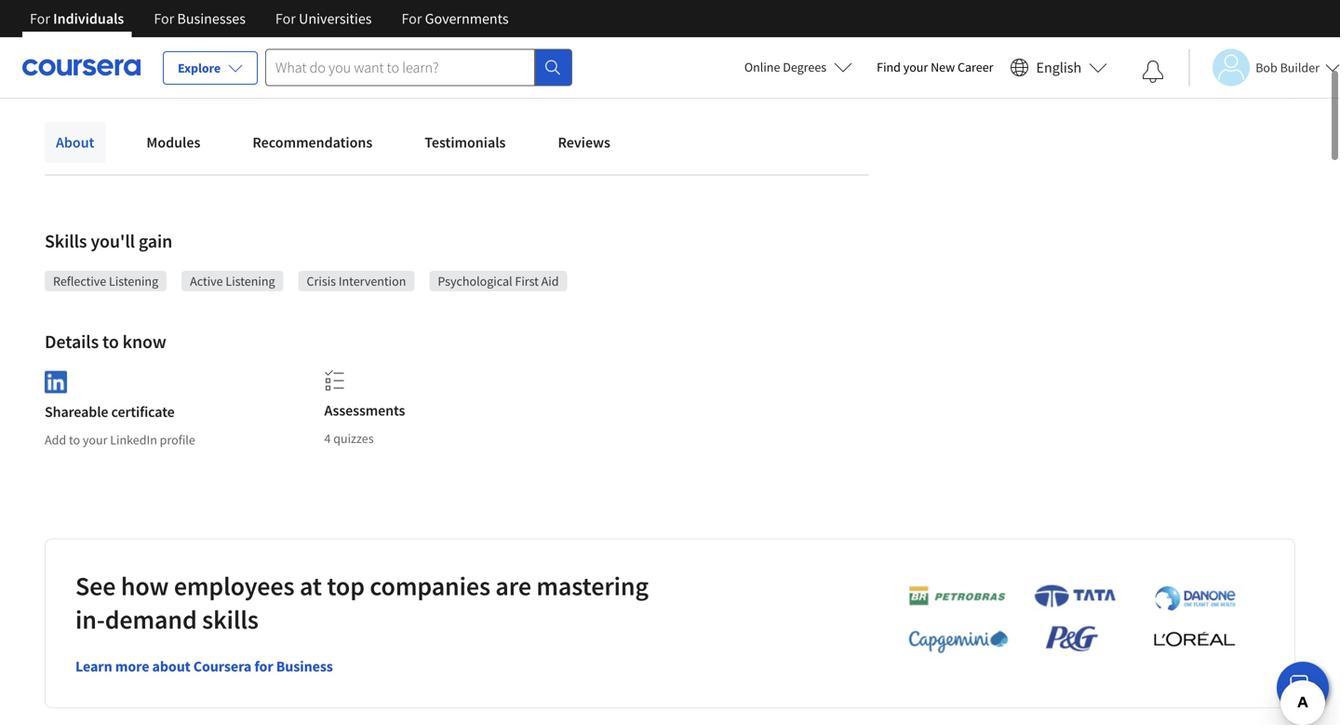 Task type: describe. For each thing, give the bounding box(es) containing it.
learn more about coursera for business link
[[75, 657, 333, 676]]

reflective
[[53, 273, 106, 289]]

skills
[[202, 603, 259, 636]]

aid
[[541, 273, 559, 289]]

recommendations link
[[241, 122, 384, 163]]

english
[[1036, 58, 1082, 77]]

for for governments
[[402, 9, 422, 28]]

profile
[[160, 432, 195, 448]]

modules link
[[135, 122, 212, 163]]

about
[[152, 657, 191, 676]]

reviews)
[[256, 18, 302, 34]]

top
[[327, 570, 365, 602]]

are
[[496, 570, 531, 602]]

online degrees button
[[730, 47, 868, 87]]

reviews link
[[547, 122, 622, 163]]

explore button
[[163, 51, 258, 85]]

active
[[190, 273, 223, 289]]

for for individuals
[[30, 9, 50, 28]]

coursera image
[[22, 52, 141, 82]]

employees
[[174, 570, 295, 602]]

4
[[324, 430, 331, 447]]

to for know
[[102, 330, 119, 353]]

demand
[[105, 603, 197, 636]]

about link
[[45, 122, 106, 163]]

details
[[45, 330, 99, 353]]

testimonials link
[[414, 122, 517, 163]]

governments
[[425, 9, 509, 28]]

online degrees
[[744, 59, 827, 75]]

4 quizzes
[[324, 430, 374, 447]]

in-
[[75, 603, 105, 636]]

reviews
[[558, 133, 611, 152]]

show notifications image
[[1142, 61, 1165, 83]]

details to know
[[45, 330, 166, 353]]

add
[[45, 432, 66, 448]]

intervention
[[339, 273, 406, 289]]

for for universities
[[275, 9, 296, 28]]

how
[[121, 570, 169, 602]]

active listening
[[190, 273, 275, 289]]

shareable
[[45, 403, 108, 421]]

online
[[744, 59, 780, 75]]

crisis
[[307, 273, 336, 289]]

mastering
[[537, 570, 649, 602]]

find your new career link
[[868, 56, 1003, 79]]

quizzes
[[333, 430, 374, 447]]

psychological
[[438, 273, 513, 289]]

see how employees at top companies are mastering in-demand skills
[[75, 570, 649, 636]]

more
[[115, 657, 149, 676]]

chat with us image
[[1288, 673, 1318, 703]]

learn
[[75, 657, 112, 676]]

business
[[276, 657, 333, 676]]

businesses
[[177, 9, 246, 28]]

bob
[[1256, 59, 1278, 76]]

degrees
[[783, 59, 827, 75]]

for governments
[[402, 9, 509, 28]]

coursera enterprise logos image
[[881, 583, 1253, 664]]



Task type: locate. For each thing, give the bounding box(es) containing it.
0 horizontal spatial your
[[83, 432, 107, 448]]

banner navigation
[[15, 0, 524, 37]]

builder
[[1280, 59, 1320, 76]]

for
[[30, 9, 50, 28], [154, 9, 174, 28], [275, 9, 296, 28], [402, 9, 422, 28]]

1 for from the left
[[30, 9, 50, 28]]

to left 'know'
[[102, 330, 119, 353]]

bob builder
[[1256, 59, 1320, 76]]

universities
[[299, 9, 372, 28]]

reflective listening
[[53, 273, 158, 289]]

for for businesses
[[154, 9, 174, 28]]

1 horizontal spatial listening
[[226, 273, 275, 289]]

coursera
[[193, 657, 252, 676]]

your right find
[[904, 59, 928, 75]]

assessments
[[324, 401, 405, 420]]

for
[[254, 657, 273, 676]]

None search field
[[265, 49, 572, 86]]

listening right active
[[226, 273, 275, 289]]

for universities
[[275, 9, 372, 28]]

2 for from the left
[[154, 9, 174, 28]]

(18,471
[[214, 18, 254, 34]]

What do you want to learn? text field
[[265, 49, 535, 86]]

about
[[56, 133, 94, 152]]

explore
[[178, 60, 221, 76]]

know
[[123, 330, 166, 353]]

at
[[300, 570, 322, 602]]

gain
[[139, 229, 172, 253]]

0 vertical spatial to
[[102, 330, 119, 353]]

certificate
[[111, 403, 175, 421]]

add to your linkedin profile
[[45, 432, 195, 448]]

to for your
[[69, 432, 80, 448]]

crisis intervention
[[307, 273, 406, 289]]

recommendations
[[253, 133, 373, 152]]

1 horizontal spatial to
[[102, 330, 119, 353]]

shareable certificate
[[45, 403, 175, 421]]

first
[[515, 273, 539, 289]]

testimonials
[[425, 133, 506, 152]]

modules
[[147, 133, 200, 152]]

3 for from the left
[[275, 9, 296, 28]]

individuals
[[53, 9, 124, 28]]

0 horizontal spatial to
[[69, 432, 80, 448]]

4 for from the left
[[402, 9, 422, 28]]

new
[[931, 59, 955, 75]]

for businesses
[[154, 9, 246, 28]]

for up what do you want to learn? text box
[[402, 9, 422, 28]]

for left 'individuals'
[[30, 9, 50, 28]]

skills you'll gain
[[45, 229, 172, 253]]

1 listening from the left
[[109, 273, 158, 289]]

listening for active listening
[[226, 273, 275, 289]]

0 horizontal spatial listening
[[109, 273, 158, 289]]

find your new career
[[877, 59, 994, 75]]

find
[[877, 59, 901, 75]]

your down shareable certificate
[[83, 432, 107, 448]]

see
[[75, 570, 116, 602]]

for left businesses
[[154, 9, 174, 28]]

for individuals
[[30, 9, 124, 28]]

for left universities
[[275, 9, 296, 28]]

psychological first aid
[[438, 273, 559, 289]]

career
[[958, 59, 994, 75]]

skills
[[45, 229, 87, 253]]

1 horizontal spatial your
[[904, 59, 928, 75]]

1 vertical spatial to
[[69, 432, 80, 448]]

bob builder button
[[1189, 49, 1340, 86]]

0 vertical spatial your
[[904, 59, 928, 75]]

2 listening from the left
[[226, 273, 275, 289]]

linkedin
[[110, 432, 157, 448]]

english button
[[1003, 37, 1115, 98]]

companies
[[370, 570, 490, 602]]

to right 'add'
[[69, 432, 80, 448]]

(18,471 reviews)
[[214, 18, 302, 34]]

listening down you'll
[[109, 273, 158, 289]]

you'll
[[91, 229, 135, 253]]

to
[[102, 330, 119, 353], [69, 432, 80, 448]]

listening for reflective listening
[[109, 273, 158, 289]]

1 vertical spatial your
[[83, 432, 107, 448]]

your
[[904, 59, 928, 75], [83, 432, 107, 448]]

learn more about coursera for business
[[75, 657, 333, 676]]

listening
[[109, 273, 158, 289], [226, 273, 275, 289]]



Task type: vqa. For each thing, say whether or not it's contained in the screenshot.
'¹Lightcast™'
no



